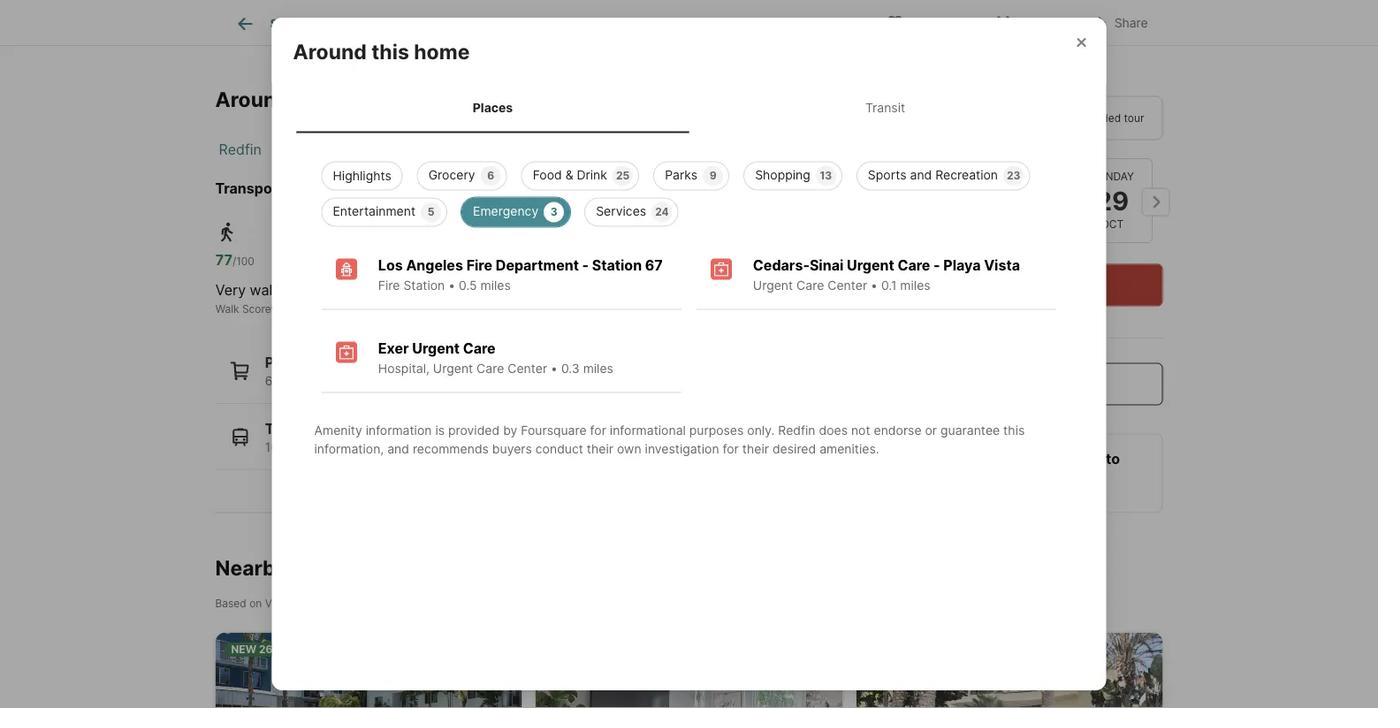 Task type: describe. For each thing, give the bounding box(es) containing it.
transit inside some transit transit score ®
[[387, 302, 421, 315]]

floor plans tab
[[426, 3, 530, 45]]

cedars-
[[753, 257, 810, 274]]

7,
[[467, 439, 476, 455]]

playa down rentals
[[307, 597, 334, 609]]

sunday
[[1091, 170, 1134, 182]]

3,
[[359, 439, 370, 455]]

guided
[[1087, 111, 1121, 124]]

or
[[925, 423, 937, 438]]

recreation
[[936, 168, 998, 183]]

new
[[231, 643, 257, 656]]

desired
[[773, 442, 816, 457]]

center inside the cedars-sinai urgent care - playa vista urgent care center • 0.1 miles
[[828, 278, 868, 293]]

r3
[[479, 439, 495, 455]]

around this home dialog
[[272, 18, 1107, 691]]

information,
[[314, 442, 384, 457]]

1 vertical spatial for
[[723, 442, 739, 457]]

transit 108, 110, 14, 16, 3, cc 2, cc 4, cc 7, r3
[[265, 420, 495, 455]]

transit for transit 108, 110, 14, 16, 3, cc 2, cc 4, cc 7, r3
[[265, 420, 313, 437]]

playa inside the cedars-sinai urgent care - playa vista urgent care center • 0.1 miles
[[944, 257, 981, 274]]

redfin inside amenity information is provided by foursquare for informational purposes only. redfin does not endorse or guarantee this information, and recommends buyers conduct their own investigation for their desired amenities.
[[778, 423, 816, 438]]

self guided tour list box
[[886, 96, 1163, 140]]

self
[[1065, 111, 1084, 124]]

x-out button
[[980, 4, 1068, 40]]

23
[[1007, 169, 1021, 182]]

based on villas at playa vista - montecito
[[215, 597, 423, 609]]

fees tab
[[530, 3, 596, 45]]

24
[[655, 206, 669, 218]]

friday
[[912, 170, 949, 182]]

tour
[[1124, 111, 1145, 124]]

/100 for 77
[[233, 255, 255, 268]]

around this home element
[[293, 18, 491, 64]]

amenities.
[[820, 442, 880, 457]]

1 horizontal spatial fire
[[467, 257, 493, 274]]

and inside amenity information is provided by foursquare for informational purposes only. redfin does not endorse or guarantee this information, and recommends buyers conduct their own investigation for their desired amenities.
[[387, 442, 409, 457]]

villas up entertainment
[[357, 180, 395, 197]]

score for transit
[[424, 302, 453, 315]]

16,
[[339, 439, 355, 455]]

amenity
[[314, 423, 362, 438]]

transit for transit
[[866, 100, 906, 115]]

restaurants,
[[355, 374, 425, 389]]

home
[[414, 39, 470, 64]]

9 inside places 6 groceries, 19 restaurants, 9 parks
[[428, 374, 436, 389]]

• inside the los angeles fire department - station 67 fire station • 0.5 miles
[[449, 278, 455, 293]]

does
[[819, 423, 848, 438]]

photo of 13200 pacific promenade #420, playa vista, ca 90094 image
[[857, 632, 1163, 708]]

highlights
[[333, 168, 391, 184]]

playa inside tour villas at playa vista - montecito
[[1003, 31, 1050, 53]]

by
[[503, 423, 518, 438]]

around this home
[[293, 39, 470, 64]]

playa up 5
[[415, 180, 452, 197]]

next image
[[1142, 188, 1170, 216]]

provided
[[448, 423, 500, 438]]

sports and recreation 23
[[868, 168, 1021, 183]]

77 /100
[[215, 252, 255, 269]]

overview
[[352, 16, 407, 31]]

angeles
[[406, 257, 463, 274]]

overview tab
[[332, 3, 426, 45]]

transit tab
[[689, 86, 1082, 130]]

• inside exer urgent care hospital, urgent care center • 0.3 miles
[[551, 361, 558, 376]]

5
[[428, 206, 435, 218]]

playa down around this home
[[378, 87, 431, 112]]

1 horizontal spatial and
[[910, 168, 932, 183]]

buyers
[[492, 442, 532, 457]]

entertainment
[[333, 204, 416, 219]]

score for walkable
[[242, 302, 271, 315]]

services
[[596, 204, 647, 219]]

villas at playa vista - montecito
[[902, 451, 1120, 468]]

new 26 hrs ago button
[[215, 632, 522, 708]]

drink
[[577, 168, 607, 183]]

26
[[259, 643, 273, 656]]

77
[[215, 252, 233, 269]]

villas down around this home
[[294, 87, 349, 112]]

hospital,
[[378, 361, 430, 376]]

tab list containing search
[[215, 0, 794, 45]]

favorite
[[911, 15, 958, 31]]

purposes
[[690, 423, 744, 438]]

0.1
[[882, 278, 897, 293]]

at inside tour villas at playa vista - montecito
[[982, 31, 999, 53]]

vista inside tour villas at playa vista - montecito
[[1054, 31, 1099, 53]]

very walkable walk score ®
[[215, 282, 309, 315]]

montecito inside tour villas at playa vista - montecito
[[886, 57, 975, 79]]

0 horizontal spatial for
[[590, 423, 607, 438]]

exer
[[378, 340, 409, 357]]

0.3
[[561, 361, 580, 376]]

places 6 groceries, 19 restaurants, 9 parks
[[265, 354, 472, 389]]

groceries,
[[276, 374, 334, 389]]

9 inside the around this home dialog
[[710, 169, 717, 182]]

floor
[[446, 16, 475, 31]]

2 their from the left
[[743, 442, 769, 457]]

108,
[[265, 439, 289, 455]]

favorite button
[[871, 4, 973, 40]]

28
[[1005, 185, 1038, 216]]

recommends
[[413, 442, 489, 457]]

is
[[435, 423, 445, 438]]

search
[[270, 16, 313, 31]]

3 cc from the left
[[445, 439, 463, 455]]

exer urgent care hospital, urgent care center • 0.3 miles
[[378, 340, 614, 376]]

saturday
[[994, 170, 1049, 182]]

redfin link
[[219, 141, 262, 158]]

vista inside the cedars-sinai urgent care - playa vista urgent care center • 0.1 miles
[[984, 257, 1020, 274]]

around for around this home
[[293, 39, 367, 64]]

share
[[1115, 15, 1148, 31]]

grocery
[[429, 168, 475, 183]]

floor plans
[[446, 16, 510, 31]]

14,
[[319, 439, 335, 455]]

0 horizontal spatial redfin
[[219, 141, 262, 158]]

foursquare
[[521, 423, 587, 438]]

center inside exer urgent care hospital, urgent care center • 0.3 miles
[[508, 361, 548, 376]]

sports
[[868, 168, 907, 183]]

villas inside tour villas at playa vista - montecito
[[930, 31, 978, 53]]

hrs
[[275, 643, 297, 656]]

self guided tour
[[1065, 111, 1145, 124]]

parks
[[439, 374, 472, 389]]

shopping
[[755, 168, 811, 183]]

department
[[496, 257, 579, 274]]

1 cc from the left
[[373, 439, 391, 455]]



Task type: vqa. For each thing, say whether or not it's contained in the screenshot.
These
no



Task type: locate. For each thing, give the bounding box(es) containing it.
0 vertical spatial for
[[590, 423, 607, 438]]

• left 0.1
[[871, 278, 878, 293]]

list box inside the around this home dialog
[[307, 154, 1071, 227]]

0 horizontal spatial transit
[[265, 420, 313, 437]]

villas down favorite
[[930, 31, 978, 53]]

0 vertical spatial 9
[[710, 169, 717, 182]]

1 horizontal spatial for
[[723, 442, 739, 457]]

amenities
[[616, 16, 673, 31]]

1 horizontal spatial miles
[[583, 361, 614, 376]]

option
[[886, 96, 1023, 140]]

1 /100 from the left
[[233, 255, 255, 268]]

ago
[[299, 643, 323, 656]]

1 horizontal spatial ®
[[453, 302, 460, 315]]

not
[[852, 423, 871, 438]]

their
[[587, 442, 614, 457], [743, 442, 769, 457]]

their down only.
[[743, 442, 769, 457]]

/100 inside 88 /100
[[568, 255, 590, 268]]

sinai
[[810, 257, 844, 274]]

guarantee
[[941, 423, 1000, 438]]

list box containing grocery
[[307, 154, 1071, 227]]

6 inside places 6 groceries, 19 restaurants, 9 parks
[[265, 374, 273, 389]]

3
[[551, 206, 558, 218]]

1 ® from the left
[[271, 302, 278, 315]]

0 horizontal spatial •
[[449, 278, 455, 293]]

/100 up very
[[233, 255, 255, 268]]

cc left 7,
[[445, 439, 463, 455]]

out
[[1032, 15, 1053, 31]]

-
[[1103, 31, 1111, 53], [493, 87, 502, 112], [495, 180, 502, 197], [582, 257, 589, 274], [934, 257, 941, 274], [1040, 451, 1047, 468], [365, 597, 370, 609]]

0 vertical spatial 6
[[487, 169, 494, 182]]

around villas at playa vista - montecito
[[215, 87, 608, 112]]

urgent up 0.1
[[847, 257, 895, 274]]

0 horizontal spatial score
[[242, 302, 271, 315]]

care down sinai
[[797, 278, 824, 293]]

x-out
[[1020, 15, 1053, 31]]

some transit transit score ®
[[387, 282, 471, 315]]

for
[[590, 423, 607, 438], [723, 442, 739, 457]]

1 horizontal spatial center
[[828, 278, 868, 293]]

3 /100 from the left
[[568, 255, 590, 268]]

this up villas at playa vista - montecito
[[1004, 423, 1025, 438]]

1 horizontal spatial around
[[293, 39, 367, 64]]

9
[[710, 169, 717, 182], [428, 374, 436, 389]]

and down information
[[387, 442, 409, 457]]

• left '0.3'
[[551, 361, 558, 376]]

places inside places tab
[[473, 100, 513, 115]]

1 vertical spatial fire
[[378, 278, 400, 293]]

oct
[[1101, 218, 1124, 230]]

los
[[378, 257, 403, 274]]

0 horizontal spatial this
[[372, 39, 409, 64]]

0 vertical spatial around
[[293, 39, 367, 64]]

parks
[[665, 168, 698, 183]]

only.
[[747, 423, 775, 438]]

station down angeles at the top of the page
[[404, 278, 445, 293]]

1 vertical spatial this
[[1004, 423, 1025, 438]]

this down overview
[[372, 39, 409, 64]]

0 horizontal spatial 9
[[428, 374, 436, 389]]

care up parks
[[463, 340, 496, 357]]

/100 for 88
[[568, 255, 590, 268]]

amenities tab
[[596, 3, 693, 45]]

2 horizontal spatial cc
[[445, 439, 463, 455]]

9 left parks
[[428, 374, 436, 389]]

los angeles fire department - station 67 fire station • 0.5 miles
[[378, 257, 663, 293]]

playa down the 27
[[944, 257, 981, 274]]

6 left groceries,
[[265, 374, 273, 389]]

places for places
[[473, 100, 513, 115]]

- inside tour villas at playa vista - montecito
[[1103, 31, 1111, 53]]

transit down the some
[[387, 302, 421, 315]]

® down the transit
[[453, 302, 460, 315]]

19
[[338, 374, 351, 389]]

center left '0.3'
[[508, 361, 548, 376]]

miles right '0.3'
[[583, 361, 614, 376]]

this inside around this home element
[[372, 39, 409, 64]]

25
[[616, 169, 630, 182]]

cc
[[373, 439, 391, 455], [409, 439, 427, 455], [445, 439, 463, 455]]

0 vertical spatial tab list
[[215, 0, 794, 45]]

and
[[910, 168, 932, 183], [387, 442, 409, 457]]

score down the transit
[[424, 302, 453, 315]]

tour
[[886, 31, 926, 53]]

urgent down cedars- on the right top of page
[[753, 278, 793, 293]]

station left 67
[[592, 257, 642, 274]]

villas
[[930, 31, 978, 53], [294, 87, 349, 112], [357, 180, 395, 197], [902, 451, 940, 468], [265, 597, 291, 609]]

- inside the los angeles fire department - station 67 fire station • 0.5 miles
[[582, 257, 589, 274]]

/100
[[233, 255, 255, 268], [406, 255, 428, 268], [568, 255, 590, 268]]

transit up "108,"
[[265, 420, 313, 437]]

cc right 2,
[[409, 439, 427, 455]]

1 vertical spatial redfin
[[778, 423, 816, 438]]

photo of 5535 westlawn ave, los angeles, ca 90066 image
[[215, 632, 522, 708]]

this inside amenity information is provided by foursquare for informational purposes only. redfin does not endorse or guarantee this information, and recommends buyers conduct their own investigation for their desired amenities.
[[1004, 423, 1025, 438]]

schools tab
[[693, 3, 780, 45]]

1 horizontal spatial station
[[592, 257, 642, 274]]

new 26 hrs ago
[[231, 643, 323, 656]]

1 horizontal spatial this
[[1004, 423, 1025, 438]]

center down sinai
[[828, 278, 868, 293]]

2,
[[395, 439, 406, 455]]

2 horizontal spatial miles
[[901, 278, 931, 293]]

1 horizontal spatial cc
[[409, 439, 427, 455]]

0 horizontal spatial and
[[387, 442, 409, 457]]

schools
[[712, 16, 761, 31]]

this
[[372, 39, 409, 64], [1004, 423, 1025, 438]]

1 horizontal spatial /100
[[406, 255, 428, 268]]

1 horizontal spatial 6
[[487, 169, 494, 182]]

2 ® from the left
[[453, 302, 460, 315]]

6 inside the around this home dialog
[[487, 169, 494, 182]]

0 vertical spatial transit
[[866, 100, 906, 115]]

2 horizontal spatial /100
[[568, 255, 590, 268]]

transit inside 'tab'
[[866, 100, 906, 115]]

score inside very walkable walk score ®
[[242, 302, 271, 315]]

0 horizontal spatial their
[[587, 442, 614, 457]]

27
[[915, 185, 946, 216]]

®
[[271, 302, 278, 315], [453, 302, 460, 315], [603, 302, 610, 315]]

0 vertical spatial redfin
[[219, 141, 262, 158]]

1 vertical spatial places
[[265, 354, 311, 371]]

13
[[820, 169, 832, 182]]

miles inside the los angeles fire department - station 67 fire station • 0.5 miles
[[481, 278, 511, 293]]

on
[[250, 597, 262, 609]]

29
[[1096, 185, 1129, 216]]

playa down guarantee
[[960, 451, 997, 468]]

1 horizontal spatial 9
[[710, 169, 717, 182]]

1 vertical spatial station
[[404, 278, 445, 293]]

cc left 2,
[[373, 439, 391, 455]]

villas right 'on'
[[265, 597, 291, 609]]

miles inside exer urgent care hospital, urgent care center • 0.3 miles
[[583, 361, 614, 376]]

care
[[898, 257, 931, 274], [797, 278, 824, 293], [463, 340, 496, 357], [477, 361, 504, 376]]

urgent right hospital,
[[433, 361, 473, 376]]

/100 right los
[[406, 255, 428, 268]]

0 horizontal spatial center
[[508, 361, 548, 376]]

tab list containing places
[[293, 82, 1085, 133]]

very
[[215, 282, 246, 299]]

0 horizontal spatial miles
[[481, 278, 511, 293]]

for down purposes
[[723, 442, 739, 457]]

redfin up transportation
[[219, 141, 262, 158]]

based
[[215, 597, 247, 609]]

1 vertical spatial transit
[[387, 302, 421, 315]]

2 horizontal spatial transit
[[866, 100, 906, 115]]

photo of 13141 fountain park dr, los angeles, ca 90094 image
[[536, 632, 843, 708]]

nearby rentals
[[215, 556, 361, 581]]

® down walkable
[[271, 302, 278, 315]]

6
[[487, 169, 494, 182], [265, 374, 273, 389]]

around for around villas at playa vista - montecito
[[215, 87, 289, 112]]

0 vertical spatial places
[[473, 100, 513, 115]]

fire up '0.5'
[[467, 257, 493, 274]]

0 horizontal spatial 6
[[265, 374, 273, 389]]

® inside some transit transit score ®
[[453, 302, 460, 315]]

/100 for 45
[[406, 255, 428, 268]]

0 horizontal spatial around
[[215, 87, 289, 112]]

/100 up the bike score ®
[[568, 255, 590, 268]]

score
[[242, 302, 271, 315], [424, 302, 453, 315], [574, 302, 603, 315]]

around down search
[[293, 39, 367, 64]]

® inside very walkable walk score ®
[[271, 302, 278, 315]]

playa down x-
[[1003, 31, 1050, 53]]

places tab
[[297, 86, 689, 130]]

2 /100 from the left
[[406, 255, 428, 268]]

food & drink 25
[[533, 168, 630, 183]]

friday 27
[[912, 170, 949, 216]]

1 score from the left
[[242, 302, 271, 315]]

conduct
[[536, 442, 584, 457]]

0 horizontal spatial /100
[[233, 255, 255, 268]]

45 /100
[[387, 252, 428, 269]]

transit up sports
[[866, 100, 906, 115]]

score right walk
[[242, 302, 271, 315]]

x-
[[1020, 15, 1032, 31]]

some
[[387, 282, 425, 299]]

redfin
[[219, 141, 262, 158], [778, 423, 816, 438]]

fire down los
[[378, 278, 400, 293]]

investigation
[[645, 442, 719, 457]]

0 vertical spatial center
[[828, 278, 868, 293]]

saturday 28
[[994, 170, 1049, 216]]

care right parks
[[477, 361, 504, 376]]

station
[[592, 257, 642, 274], [404, 278, 445, 293]]

tab list
[[215, 0, 794, 45], [293, 82, 1085, 133]]

0 horizontal spatial ®
[[271, 302, 278, 315]]

share button
[[1075, 4, 1163, 40]]

1 vertical spatial 9
[[428, 374, 436, 389]]

1 vertical spatial and
[[387, 442, 409, 457]]

0 horizontal spatial places
[[265, 354, 311, 371]]

places up "grocery"
[[473, 100, 513, 115]]

1 their from the left
[[587, 442, 614, 457]]

® for transit
[[453, 302, 460, 315]]

around inside dialog
[[293, 39, 367, 64]]

- inside the cedars-sinai urgent care - playa vista urgent care center • 0.1 miles
[[934, 257, 941, 274]]

tour villas at playa vista - montecito
[[886, 31, 1111, 79]]

places for places 6 groceries, 19 restaurants, 9 parks
[[265, 354, 311, 371]]

miles inside the cedars-sinai urgent care - playa vista urgent care center • 0.1 miles
[[901, 278, 931, 293]]

0 horizontal spatial station
[[404, 278, 445, 293]]

tab list inside the around this home dialog
[[293, 82, 1085, 133]]

miles right '0.5'
[[481, 278, 511, 293]]

4,
[[431, 439, 442, 455]]

own
[[617, 442, 642, 457]]

45
[[387, 252, 406, 269]]

score right bike
[[574, 302, 603, 315]]

plans
[[479, 16, 510, 31]]

care down the 27
[[898, 257, 931, 274]]

0 vertical spatial and
[[910, 168, 932, 183]]

1 horizontal spatial redfin
[[778, 423, 816, 438]]

fire
[[467, 257, 493, 274], [378, 278, 400, 293]]

informational
[[610, 423, 686, 438]]

walkable
[[250, 282, 309, 299]]

2 cc from the left
[[409, 439, 427, 455]]

amenity information is provided by foursquare for informational purposes only. redfin does not endorse or guarantee this information, and recommends buyers conduct their own investigation for their desired amenities.
[[314, 423, 1025, 457]]

transit inside transit 108, 110, 14, 16, 3, cc 2, cc 4, cc 7, r3
[[265, 420, 313, 437]]

and up the 27
[[910, 168, 932, 183]]

score inside some transit transit score ®
[[424, 302, 453, 315]]

0 horizontal spatial cc
[[373, 439, 391, 455]]

urgent up hospital,
[[412, 340, 460, 357]]

services 24
[[596, 204, 669, 219]]

2 score from the left
[[424, 302, 453, 315]]

transit
[[429, 282, 471, 299]]

1 horizontal spatial places
[[473, 100, 513, 115]]

2 horizontal spatial •
[[871, 278, 878, 293]]

information
[[366, 423, 432, 438]]

transportation
[[215, 180, 319, 197]]

places up groceries,
[[265, 354, 311, 371]]

1 horizontal spatial •
[[551, 361, 558, 376]]

9 right parks
[[710, 169, 717, 182]]

/100 inside 77 /100
[[233, 255, 255, 268]]

0 vertical spatial fire
[[467, 257, 493, 274]]

vista
[[1054, 31, 1099, 53], [436, 87, 488, 112], [456, 180, 492, 197], [984, 257, 1020, 274], [1001, 451, 1037, 468], [337, 597, 362, 609]]

2 horizontal spatial score
[[574, 302, 603, 315]]

0 vertical spatial station
[[592, 257, 642, 274]]

• inside the cedars-sinai urgent care - playa vista urgent care center • 0.1 miles
[[871, 278, 878, 293]]

2 vertical spatial transit
[[265, 420, 313, 437]]

1 horizontal spatial score
[[424, 302, 453, 315]]

transit
[[866, 100, 906, 115], [387, 302, 421, 315], [265, 420, 313, 437]]

0 vertical spatial this
[[372, 39, 409, 64]]

1 horizontal spatial their
[[743, 442, 769, 457]]

3 score from the left
[[574, 302, 603, 315]]

1 vertical spatial center
[[508, 361, 548, 376]]

® right bike
[[603, 302, 610, 315]]

transportation near villas at playa vista - montecito
[[215, 180, 576, 197]]

6 up 'emergency'
[[487, 169, 494, 182]]

1 vertical spatial around
[[215, 87, 289, 112]]

0 horizontal spatial fire
[[378, 278, 400, 293]]

around up redfin link
[[215, 87, 289, 112]]

2 horizontal spatial ®
[[603, 302, 610, 315]]

their left own
[[587, 442, 614, 457]]

places inside places 6 groceries, 19 restaurants, 9 parks
[[265, 354, 311, 371]]

miles right 0.1
[[901, 278, 931, 293]]

list box
[[307, 154, 1071, 227]]

nearby
[[215, 556, 287, 581]]

® for walkable
[[271, 302, 278, 315]]

3 ® from the left
[[603, 302, 610, 315]]

1 horizontal spatial transit
[[387, 302, 421, 315]]

villas down or at the right of page
[[902, 451, 940, 468]]

/100 inside '45 /100'
[[406, 255, 428, 268]]

• left '0.5'
[[449, 278, 455, 293]]

for right the foursquare
[[590, 423, 607, 438]]

redfin up desired
[[778, 423, 816, 438]]

1 vertical spatial 6
[[265, 374, 273, 389]]

1 vertical spatial tab list
[[293, 82, 1085, 133]]



